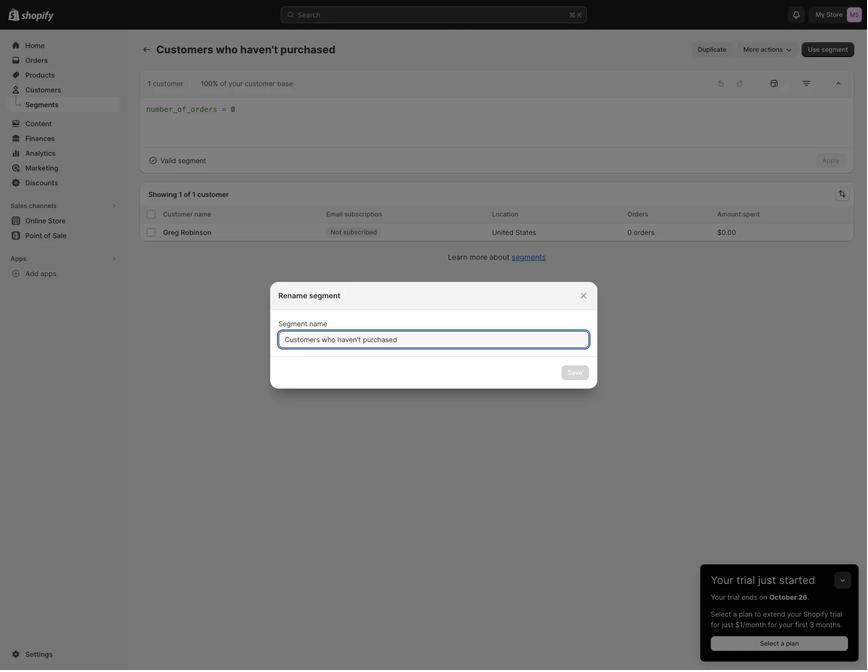 Task type: describe. For each thing, give the bounding box(es) containing it.
greg
[[163, 228, 179, 236]]

october
[[770, 593, 798, 602]]

your for your trial ends on october 26 .
[[712, 593, 726, 602]]

email subscription
[[327, 210, 382, 218]]

amount
[[718, 210, 742, 218]]

valid segment
[[161, 156, 206, 165]]

settings link
[[6, 647, 120, 662]]

plan for select a plan to extend your shopify trial for just $1/month for your first 3 months.
[[740, 610, 753, 619]]

$0.00
[[718, 228, 737, 236]]

shopify image
[[21, 11, 54, 22]]

select a plan to extend your shopify trial for just $1/month for your first 3 months.
[[712, 610, 843, 629]]

orders
[[634, 228, 655, 236]]

customers for customers
[[25, 86, 61, 94]]

segments
[[25, 100, 59, 109]]

shopify
[[804, 610, 829, 619]]

months.
[[817, 621, 843, 629]]

26
[[799, 593, 808, 602]]

2 horizontal spatial 1
[[192, 190, 196, 198]]

trial for just
[[737, 574, 756, 587]]

who
[[216, 43, 238, 56]]

your trial just started element
[[701, 592, 860, 662]]

⌘ k
[[570, 11, 582, 19]]

1 vertical spatial your
[[788, 610, 802, 619]]

Segment name text field
[[279, 331, 589, 348]]

showing
[[148, 190, 177, 198]]

select a plan
[[761, 640, 800, 648]]

discounts
[[25, 179, 58, 187]]

3
[[811, 621, 815, 629]]

your for your trial just started
[[712, 574, 734, 587]]

search
[[298, 11, 321, 19]]

1 for from the left
[[712, 621, 721, 629]]

apps
[[11, 255, 27, 263]]

plan for select a plan
[[787, 640, 800, 648]]

just inside select a plan to extend your shopify trial for just $1/month for your first 3 months.
[[723, 621, 734, 629]]

use
[[809, 45, 821, 53]]

ends
[[742, 593, 758, 602]]

to
[[755, 610, 762, 619]]

k
[[578, 11, 582, 19]]

0 horizontal spatial 1
[[148, 79, 151, 88]]

about
[[490, 253, 510, 262]]

sales
[[11, 202, 27, 210]]

apps
[[41, 269, 57, 278]]

your trial just started
[[712, 574, 816, 587]]

duplicate button
[[692, 42, 734, 57]]

valid segment alert
[[139, 148, 215, 173]]

orders
[[628, 210, 649, 218]]

showing 1 of 1 customer
[[148, 190, 229, 198]]

your trial ends on october 26 .
[[712, 593, 810, 602]]

add
[[25, 269, 39, 278]]

not
[[331, 228, 342, 236]]

discounts link
[[6, 175, 120, 190]]

united
[[493, 228, 514, 236]]

location
[[493, 210, 519, 218]]

spent
[[743, 210, 761, 218]]

1 customer
[[148, 79, 184, 88]]

segments link
[[512, 253, 546, 262]]

home
[[25, 41, 45, 50]]

subscribed
[[344, 228, 377, 236]]

rename segment
[[279, 291, 341, 300]]

add apps button
[[6, 266, 120, 281]]

not subscribed
[[331, 228, 377, 236]]

2 vertical spatial your
[[780, 621, 794, 629]]

customers link
[[6, 82, 120, 97]]



Task type: vqa. For each thing, say whether or not it's contained in the screenshot.
middle segment
yes



Task type: locate. For each thing, give the bounding box(es) containing it.
customers who haven't purchased
[[156, 43, 336, 56]]

on
[[760, 593, 768, 602]]

0 vertical spatial trial
[[737, 574, 756, 587]]

home link
[[6, 38, 120, 53]]

your inside dropdown button
[[712, 574, 734, 587]]

valid
[[161, 156, 176, 165]]

0 horizontal spatial customer
[[153, 79, 184, 88]]

just
[[759, 574, 777, 587], [723, 621, 734, 629]]

select for select a plan to extend your shopify trial for just $1/month for your first 3 months.
[[712, 610, 732, 619]]

a up $1/month
[[734, 610, 738, 619]]

1 horizontal spatial select
[[761, 640, 780, 648]]

1 your from the top
[[712, 574, 734, 587]]

just inside your trial just started dropdown button
[[759, 574, 777, 587]]

100% of your customer base
[[201, 79, 293, 88]]

your
[[229, 79, 243, 88], [788, 610, 802, 619], [780, 621, 794, 629]]

your up "first"
[[788, 610, 802, 619]]

1 vertical spatial just
[[723, 621, 734, 629]]

a inside select a plan to extend your shopify trial for just $1/month for your first 3 months.
[[734, 610, 738, 619]]

of right "100%"
[[220, 79, 227, 88]]

just up "on"
[[759, 574, 777, 587]]

customers
[[156, 43, 214, 56], [25, 86, 61, 94]]

1 vertical spatial trial
[[728, 593, 740, 602]]

extend
[[764, 610, 786, 619]]

purchased
[[281, 43, 336, 56]]

0 vertical spatial your
[[229, 79, 243, 88]]

2 vertical spatial segment
[[309, 291, 341, 300]]

started
[[780, 574, 816, 587]]

apps button
[[6, 251, 120, 266]]

settings
[[25, 650, 53, 659]]

1 vertical spatial a
[[782, 640, 785, 648]]

email
[[327, 210, 343, 218]]

trial up ends
[[737, 574, 756, 587]]

select a plan link
[[712, 637, 849, 651]]

1 horizontal spatial for
[[769, 621, 778, 629]]

customers up 1 customer
[[156, 43, 214, 56]]

segment for rename segment
[[309, 291, 341, 300]]

0 vertical spatial customers
[[156, 43, 214, 56]]

segment
[[279, 319, 308, 328]]

0 horizontal spatial select
[[712, 610, 732, 619]]

0 vertical spatial select
[[712, 610, 732, 619]]

your
[[712, 574, 734, 587], [712, 593, 726, 602]]

subscription
[[345, 210, 382, 218]]

0 vertical spatial a
[[734, 610, 738, 619]]

your trial just started button
[[701, 565, 860, 587]]

segment for valid segment
[[178, 156, 206, 165]]

segment for use segment
[[822, 45, 849, 53]]

1 horizontal spatial customers
[[156, 43, 214, 56]]

trial inside dropdown button
[[737, 574, 756, 587]]

segment right valid
[[178, 156, 206, 165]]

trial up months.
[[831, 610, 843, 619]]

just left $1/month
[[723, 621, 734, 629]]

segments
[[512, 253, 546, 262]]

sales channels button
[[6, 199, 120, 213]]

1 vertical spatial select
[[761, 640, 780, 648]]

your up your trial ends on october 26 .
[[712, 574, 734, 587]]

select left to at the right of page
[[712, 610, 732, 619]]

a for select a plan to extend your shopify trial for just $1/month for your first 3 months.
[[734, 610, 738, 619]]

segment up name
[[309, 291, 341, 300]]

1 horizontal spatial plan
[[787, 640, 800, 648]]

a
[[734, 610, 738, 619], [782, 640, 785, 648]]

a for select a plan
[[782, 640, 785, 648]]

customer up robinson
[[197, 190, 229, 198]]

trial for ends
[[728, 593, 740, 602]]

base
[[277, 79, 293, 88]]

amount spent
[[718, 210, 761, 218]]

first
[[796, 621, 809, 629]]

customers for customers who haven't purchased
[[156, 43, 214, 56]]

0 horizontal spatial customers
[[25, 86, 61, 94]]

trial left ends
[[728, 593, 740, 602]]

haven't
[[241, 43, 278, 56]]

segment right use
[[822, 45, 849, 53]]

1 vertical spatial of
[[184, 190, 191, 198]]

1
[[148, 79, 151, 88], [179, 190, 182, 198], [192, 190, 196, 198]]

1 horizontal spatial segment
[[309, 291, 341, 300]]

segment inside dialog
[[309, 291, 341, 300]]

customers up segments at the left top of page
[[25, 86, 61, 94]]

1 vertical spatial your
[[712, 593, 726, 602]]

0 horizontal spatial just
[[723, 621, 734, 629]]

add apps
[[25, 269, 57, 278]]

2 horizontal spatial customer
[[245, 79, 276, 88]]

united states
[[493, 228, 537, 236]]

0 orders
[[628, 228, 655, 236]]

use segment button
[[803, 42, 855, 57]]

plan up $1/month
[[740, 610, 753, 619]]

0 horizontal spatial for
[[712, 621, 721, 629]]

your left "first"
[[780, 621, 794, 629]]

sales channels
[[11, 202, 57, 210]]

customer left base
[[245, 79, 276, 88]]

trial
[[737, 574, 756, 587], [728, 593, 740, 602], [831, 610, 843, 619]]

1 vertical spatial customers
[[25, 86, 61, 94]]

0 horizontal spatial of
[[184, 190, 191, 198]]

plan
[[740, 610, 753, 619], [787, 640, 800, 648]]

segments link
[[6, 97, 120, 112]]

a inside 'select a plan' link
[[782, 640, 785, 648]]

0
[[628, 228, 632, 236]]

trial inside select a plan to extend your shopify trial for just $1/month for your first 3 months.
[[831, 610, 843, 619]]

customer left "100%"
[[153, 79, 184, 88]]

segment
[[822, 45, 849, 53], [178, 156, 206, 165], [309, 291, 341, 300]]

learn
[[448, 253, 468, 262]]

segment inside alert
[[178, 156, 206, 165]]

segment name
[[279, 319, 328, 328]]

select inside select a plan to extend your shopify trial for just $1/month for your first 3 months.
[[712, 610, 732, 619]]

for
[[712, 621, 721, 629], [769, 621, 778, 629]]

0 vertical spatial your
[[712, 574, 734, 587]]

customer
[[153, 79, 184, 88], [245, 79, 276, 88], [197, 190, 229, 198]]

robinson
[[181, 228, 212, 236]]

duplicate
[[699, 45, 727, 53]]

your left ends
[[712, 593, 726, 602]]

0 vertical spatial plan
[[740, 610, 753, 619]]

1 horizontal spatial of
[[220, 79, 227, 88]]

1 vertical spatial segment
[[178, 156, 206, 165]]

2 horizontal spatial segment
[[822, 45, 849, 53]]

rename segment dialog
[[0, 282, 868, 389]]

use segment
[[809, 45, 849, 53]]

for left $1/month
[[712, 621, 721, 629]]

customers inside customers link
[[25, 86, 61, 94]]

segment inside button
[[822, 45, 849, 53]]

greg robinson
[[163, 228, 212, 236]]

2 vertical spatial trial
[[831, 610, 843, 619]]

2 your from the top
[[712, 593, 726, 602]]

select
[[712, 610, 732, 619], [761, 640, 780, 648]]

1 vertical spatial plan
[[787, 640, 800, 648]]

states
[[516, 228, 537, 236]]

name
[[310, 319, 328, 328]]

100%
[[201, 79, 218, 88]]

0 horizontal spatial segment
[[178, 156, 206, 165]]

select down select a plan to extend your shopify trial for just $1/month for your first 3 months.
[[761, 640, 780, 648]]

your right "100%"
[[229, 79, 243, 88]]

learn more about segments
[[448, 253, 546, 262]]

0 horizontal spatial a
[[734, 610, 738, 619]]

.
[[808, 593, 810, 602]]

greg robinson link
[[163, 227, 212, 237]]

0 vertical spatial just
[[759, 574, 777, 587]]

for down extend
[[769, 621, 778, 629]]

$1/month
[[736, 621, 767, 629]]

of right showing at the left top of the page
[[184, 190, 191, 198]]

0 vertical spatial of
[[220, 79, 227, 88]]

plan down "first"
[[787, 640, 800, 648]]

1 horizontal spatial just
[[759, 574, 777, 587]]

rename
[[279, 291, 308, 300]]

channels
[[29, 202, 57, 210]]

1 horizontal spatial 1
[[179, 190, 182, 198]]

of
[[220, 79, 227, 88], [184, 190, 191, 198]]

more
[[470, 253, 488, 262]]

plan inside select a plan to extend your shopify trial for just $1/month for your first 3 months.
[[740, 610, 753, 619]]

1 horizontal spatial customer
[[197, 190, 229, 198]]

0 horizontal spatial plan
[[740, 610, 753, 619]]

a down select a plan to extend your shopify trial for just $1/month for your first 3 months.
[[782, 640, 785, 648]]

⌘
[[570, 11, 576, 19]]

2 for from the left
[[769, 621, 778, 629]]

select for select a plan
[[761, 640, 780, 648]]

1 horizontal spatial a
[[782, 640, 785, 648]]

0 vertical spatial segment
[[822, 45, 849, 53]]



